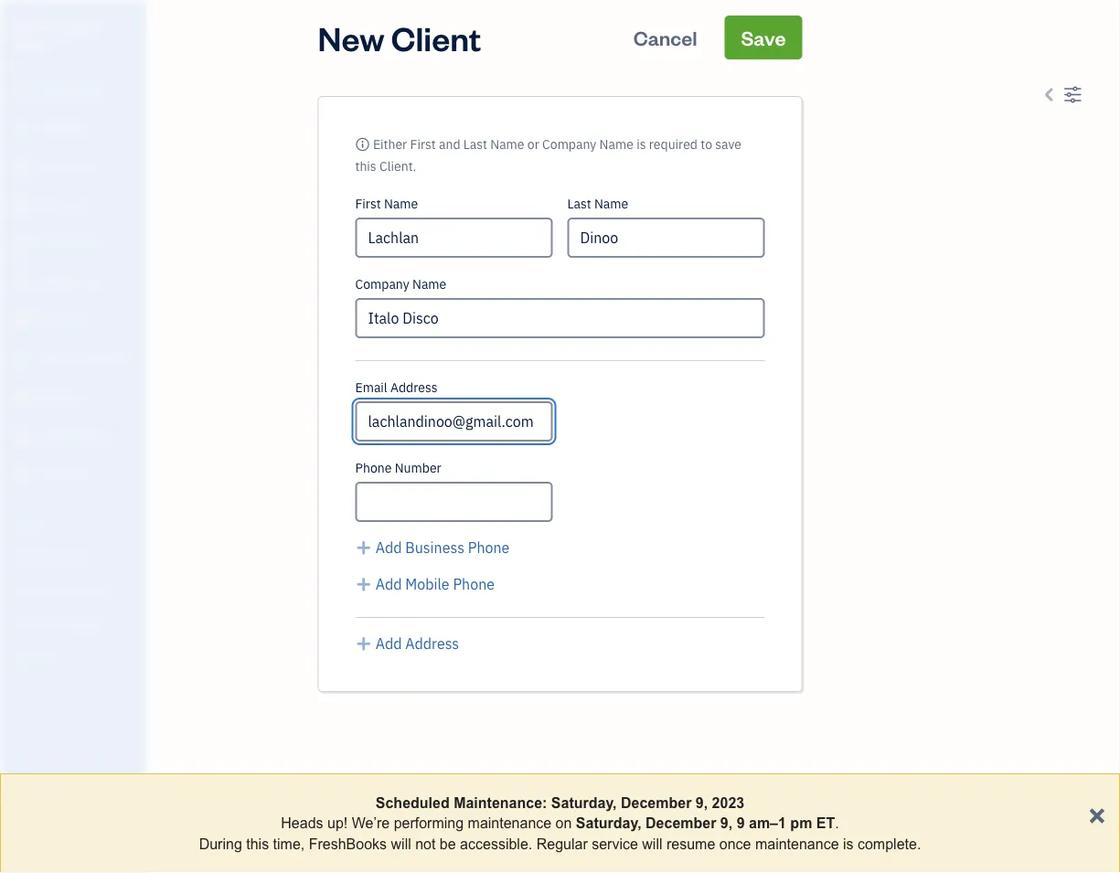 Task type: locate. For each thing, give the bounding box(es) containing it.
items
[[14, 583, 42, 598]]

this down primary image
[[355, 158, 377, 175]]

1 vertical spatial december
[[646, 816, 717, 832]]

phone number
[[355, 460, 442, 477]]

9, left 9
[[721, 816, 733, 832]]

team members
[[14, 549, 93, 564]]

during
[[199, 836, 242, 852]]

company right "or"
[[543, 136, 597, 153]]

name
[[491, 136, 525, 153], [600, 136, 634, 153], [384, 195, 418, 212], [595, 195, 629, 212], [413, 276, 447, 293]]

2 plus image from the top
[[355, 574, 372, 596]]

phone
[[355, 460, 392, 477], [468, 538, 510, 558], [453, 575, 495, 594]]

maintenance:
[[454, 795, 547, 811]]

0 vertical spatial plus image
[[355, 537, 372, 559]]

and right "either"
[[439, 136, 461, 153]]

last left "or"
[[464, 136, 488, 153]]

1 horizontal spatial this
[[355, 158, 377, 175]]

1 vertical spatial company
[[355, 276, 410, 293]]

business
[[406, 538, 465, 558]]

address right "email" on the top left
[[391, 379, 438, 396]]

regular
[[537, 836, 588, 852]]

company inside either first and last name or company name is required to save this client.
[[543, 136, 597, 153]]

report image
[[12, 466, 34, 484]]

× dialog
[[0, 774, 1121, 874]]

0 horizontal spatial maintenance
[[468, 816, 552, 832]]

1 vertical spatial maintenance
[[756, 836, 839, 852]]

last
[[464, 136, 488, 153], [568, 195, 592, 212]]

items and services link
[[5, 575, 141, 607]]

this inside "scheduled maintenance: saturday, december 9, 2023 heads up! we're performing maintenance on saturday, december 9, 9 am–1 pm et . during this time, freshbooks will not be accessible. regular service will resume once maintenance is complete."
[[246, 836, 269, 852]]

save button
[[725, 16, 803, 59]]

1 horizontal spatial company
[[543, 136, 597, 153]]

ruby
[[15, 17, 46, 34]]

0 horizontal spatial this
[[246, 836, 269, 852]]

is left required
[[637, 136, 646, 153]]

2 vertical spatial plus image
[[355, 633, 372, 655]]

december
[[621, 795, 692, 811], [646, 816, 717, 832]]

and right items
[[44, 583, 64, 598]]

cancel button
[[617, 16, 714, 59]]

0 horizontal spatial last
[[464, 136, 488, 153]]

0 horizontal spatial is
[[637, 136, 646, 153]]

dashboard image
[[12, 81, 34, 100]]

phone right mobile
[[453, 575, 495, 594]]

1 horizontal spatial first
[[410, 136, 436, 153]]

3 add from the top
[[376, 634, 402, 654]]

9, left 2023
[[696, 795, 708, 811]]

team members link
[[5, 542, 141, 574]]

phone for add business phone
[[468, 538, 510, 558]]

last down either first and last name or company name is required to save this client.
[[568, 195, 592, 212]]

1 horizontal spatial and
[[439, 136, 461, 153]]

0 horizontal spatial first
[[355, 195, 381, 212]]

maintenance down pm
[[756, 836, 839, 852]]

0 horizontal spatial 9,
[[696, 795, 708, 811]]

plus image left add address
[[355, 633, 372, 655]]

add left business
[[376, 538, 402, 558]]

is
[[637, 136, 646, 153], [843, 836, 854, 852]]

1 horizontal spatial will
[[643, 836, 663, 852]]

Company Name text field
[[355, 298, 765, 339]]

0 vertical spatial is
[[637, 136, 646, 153]]

team
[[14, 549, 43, 564]]

add
[[376, 538, 402, 558], [376, 575, 402, 594], [376, 634, 402, 654]]

address inside button
[[406, 634, 459, 654]]

maintenance
[[468, 816, 552, 832], [756, 836, 839, 852]]

first right "either"
[[410, 136, 436, 153]]

resume
[[667, 836, 716, 852]]

last inside either first and last name or company name is required to save this client.
[[464, 136, 488, 153]]

First Name text field
[[355, 218, 553, 258]]

name for last name
[[595, 195, 629, 212]]

1 vertical spatial phone
[[468, 538, 510, 558]]

once
[[720, 836, 752, 852]]

company
[[543, 136, 597, 153], [355, 276, 410, 293]]

1 add from the top
[[376, 538, 402, 558]]

1 vertical spatial and
[[44, 583, 64, 598]]

and
[[439, 136, 461, 153], [44, 583, 64, 598]]

2 will from the left
[[643, 836, 663, 852]]

scheduled
[[376, 795, 450, 811]]

1 vertical spatial last
[[568, 195, 592, 212]]

2 add from the top
[[376, 575, 402, 594]]

new
[[318, 16, 385, 59]]

1 horizontal spatial is
[[843, 836, 854, 852]]

add for add business phone
[[376, 538, 402, 558]]

add mobile phone
[[376, 575, 495, 594]]

3 plus image from the top
[[355, 633, 372, 655]]

et
[[817, 816, 835, 832]]

bank connections link
[[5, 609, 141, 641]]

0 vertical spatial address
[[391, 379, 438, 396]]

either first and last name or company name is required to save this client.
[[355, 136, 742, 175]]

bank
[[14, 617, 40, 632]]

email
[[355, 379, 388, 396]]

maintenance down the 'maintenance:'
[[468, 816, 552, 832]]

add mobile phone button
[[355, 574, 495, 596]]

0 vertical spatial and
[[439, 136, 461, 153]]

1 vertical spatial plus image
[[355, 574, 372, 596]]

add for add mobile phone
[[376, 575, 402, 594]]

will left not
[[391, 836, 411, 852]]

plus image left mobile
[[355, 574, 372, 596]]

saturday, up "on"
[[552, 795, 617, 811]]

primary image
[[355, 136, 370, 153]]

Phone Number text field
[[355, 482, 553, 522]]

is left complete. on the right bottom of the page
[[843, 836, 854, 852]]

0 vertical spatial 9,
[[696, 795, 708, 811]]

payment image
[[12, 235, 34, 253]]

complete.
[[858, 836, 922, 852]]

connections
[[42, 617, 107, 632]]

be
[[440, 836, 456, 852]]

1 vertical spatial address
[[406, 634, 459, 654]]

0 horizontal spatial and
[[44, 583, 64, 598]]

accessible.
[[460, 836, 533, 852]]

expense image
[[12, 274, 34, 292]]

1 vertical spatial add
[[376, 575, 402, 594]]

will right 'service'
[[643, 836, 663, 852]]

and inside either first and last name or company name is required to save this client.
[[439, 136, 461, 153]]

address down add mobile phone
[[406, 634, 459, 654]]

bank connections
[[14, 617, 107, 632]]

number
[[395, 460, 442, 477]]

client
[[391, 16, 481, 59]]

1 plus image from the top
[[355, 537, 372, 559]]

saturday, up 'service'
[[576, 816, 642, 832]]

phone right business
[[468, 538, 510, 558]]

1 horizontal spatial last
[[568, 195, 592, 212]]

name for company name
[[413, 276, 447, 293]]

plus image left business
[[355, 537, 372, 559]]

name down client.
[[384, 195, 418, 212]]

first inside either first and last name or company name is required to save this client.
[[410, 136, 436, 153]]

money image
[[12, 389, 34, 407]]

first
[[410, 136, 436, 153], [355, 195, 381, 212]]

email address
[[355, 379, 438, 396]]

.
[[835, 816, 840, 832]]

phone left number
[[355, 460, 392, 477]]

will
[[391, 836, 411, 852], [643, 836, 663, 852]]

time,
[[273, 836, 305, 852]]

or
[[528, 136, 540, 153]]

plus image
[[355, 537, 372, 559], [355, 574, 372, 596], [355, 633, 372, 655]]

1 will from the left
[[391, 836, 411, 852]]

plus image for add mobile phone
[[355, 574, 372, 596]]

this
[[355, 158, 377, 175], [246, 836, 269, 852]]

first down client.
[[355, 195, 381, 212]]

0 vertical spatial this
[[355, 158, 377, 175]]

0 vertical spatial december
[[621, 795, 692, 811]]

0 vertical spatial add
[[376, 538, 402, 558]]

add left mobile
[[376, 575, 402, 594]]

scheduled maintenance: saturday, december 9, 2023 heads up! we're performing maintenance on saturday, december 9, 9 am–1 pm et . during this time, freshbooks will not be accessible. regular service will resume once maintenance is complete.
[[199, 795, 922, 852]]

0 vertical spatial last
[[464, 136, 488, 153]]

address for add address
[[406, 634, 459, 654]]

items and services
[[14, 583, 110, 598]]

1 vertical spatial this
[[246, 836, 269, 852]]

add business phone
[[376, 538, 510, 558]]

1 vertical spatial is
[[843, 836, 854, 852]]

name left "or"
[[491, 136, 525, 153]]

name down first name text box
[[413, 276, 447, 293]]

company down first name
[[355, 276, 410, 293]]

0 horizontal spatial will
[[391, 836, 411, 852]]

add for add address
[[376, 634, 402, 654]]

9,
[[696, 795, 708, 811], [721, 816, 733, 832]]

we're
[[352, 816, 390, 832]]

address
[[391, 379, 438, 396], [406, 634, 459, 654]]

add down add mobile phone button at the left
[[376, 634, 402, 654]]

client.
[[380, 158, 417, 175]]

name up last name text box
[[595, 195, 629, 212]]

0 vertical spatial first
[[410, 136, 436, 153]]

2 vertical spatial phone
[[453, 575, 495, 594]]

invoice image
[[12, 197, 34, 215]]

this inside either first and last name or company name is required to save this client.
[[355, 158, 377, 175]]

0 vertical spatial company
[[543, 136, 597, 153]]

0 vertical spatial maintenance
[[468, 816, 552, 832]]

1 horizontal spatial 9,
[[721, 816, 733, 832]]

this left time,
[[246, 836, 269, 852]]

2 vertical spatial add
[[376, 634, 402, 654]]

saturday,
[[552, 795, 617, 811], [576, 816, 642, 832]]



Task type: describe. For each thing, give the bounding box(es) containing it.
1 horizontal spatial maintenance
[[756, 836, 839, 852]]

2023
[[712, 795, 745, 811]]

0 horizontal spatial company
[[355, 276, 410, 293]]

freshbooks
[[309, 836, 387, 852]]

company name
[[355, 276, 447, 293]]

plus image for add address
[[355, 633, 372, 655]]

main element
[[0, 0, 192, 874]]

pm
[[791, 816, 813, 832]]

name left required
[[600, 136, 634, 153]]

×
[[1089, 797, 1106, 831]]

address for email address
[[391, 379, 438, 396]]

heads
[[281, 816, 323, 832]]

0 vertical spatial phone
[[355, 460, 392, 477]]

save
[[741, 24, 786, 50]]

plus image for add business phone
[[355, 537, 372, 559]]

client image
[[12, 120, 34, 138]]

required
[[649, 136, 698, 153]]

apps link
[[5, 508, 141, 540]]

1 vertical spatial saturday,
[[576, 816, 642, 832]]

am–1
[[749, 816, 787, 832]]

settings link
[[5, 643, 141, 675]]

on
[[556, 816, 572, 832]]

is inside "scheduled maintenance: saturday, december 9, 2023 heads up! we're performing maintenance on saturday, december 9, 9 am–1 pm et . during this time, freshbooks will not be accessible. regular service will resume once maintenance is complete."
[[843, 836, 854, 852]]

add business phone button
[[355, 537, 510, 559]]

services
[[66, 583, 110, 598]]

phone for add mobile phone
[[453, 575, 495, 594]]

Last Name text field
[[568, 218, 765, 258]]

chevronleft image
[[1041, 83, 1060, 105]]

estimate image
[[12, 158, 34, 177]]

add address
[[376, 634, 459, 654]]

settings image
[[1064, 83, 1083, 105]]

Email Address text field
[[355, 402, 553, 442]]

0 vertical spatial saturday,
[[552, 795, 617, 811]]

up!
[[328, 816, 348, 832]]

first name
[[355, 195, 418, 212]]

last name
[[568, 195, 629, 212]]

members
[[45, 549, 93, 564]]

to
[[701, 136, 713, 153]]

add address button
[[355, 633, 459, 655]]

× button
[[1089, 797, 1106, 831]]

cancel
[[634, 24, 698, 50]]

is inside either first and last name or company name is required to save this client.
[[637, 136, 646, 153]]

and inside main element
[[44, 583, 64, 598]]

ruby oranges owner
[[15, 17, 100, 51]]

not
[[416, 836, 436, 852]]

apps
[[14, 516, 41, 531]]

performing
[[394, 816, 464, 832]]

owner
[[15, 36, 51, 51]]

9
[[737, 816, 745, 832]]

either
[[373, 136, 407, 153]]

name for first name
[[384, 195, 418, 212]]

oranges
[[49, 17, 100, 34]]

new client
[[318, 16, 481, 59]]

timer image
[[12, 350, 34, 369]]

settings
[[14, 651, 56, 666]]

service
[[592, 836, 638, 852]]

chart image
[[12, 427, 34, 446]]

1 vertical spatial 9,
[[721, 816, 733, 832]]

1 vertical spatial first
[[355, 195, 381, 212]]

project image
[[12, 312, 34, 330]]

mobile
[[406, 575, 450, 594]]

save
[[716, 136, 742, 153]]



Task type: vqa. For each thing, say whether or not it's contained in the screenshot.
'Time'
no



